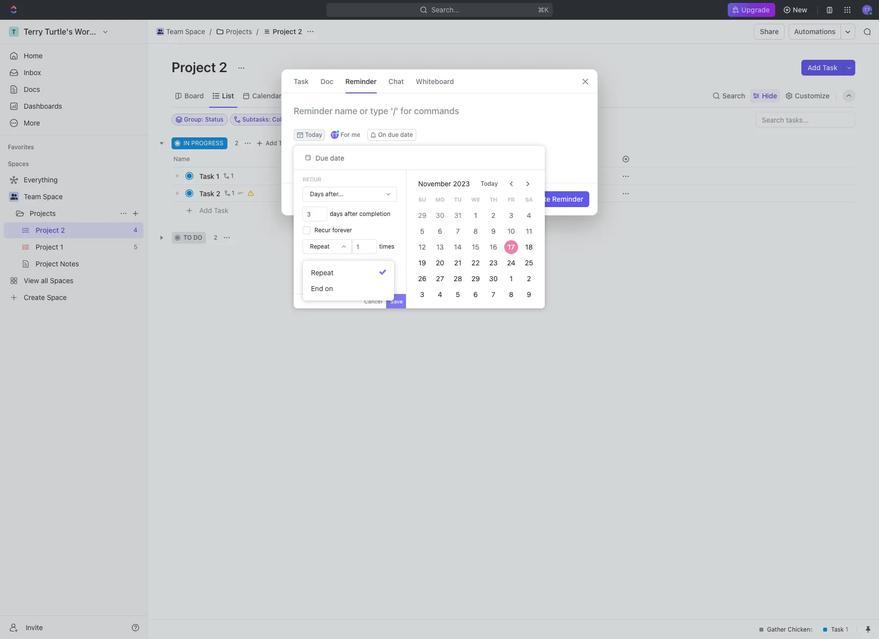 Task type: locate. For each thing, give the bounding box(es) containing it.
1 vertical spatial add task
[[266, 140, 292, 147]]

1 horizontal spatial project
[[273, 27, 296, 36]]

0 horizontal spatial add
[[199, 206, 212, 215]]

1 horizontal spatial add task
[[266, 140, 292, 147]]

cancel
[[364, 298, 383, 305]]

projects
[[226, 27, 252, 36], [30, 209, 56, 218]]

end on button
[[307, 281, 391, 297]]

repeat down recur forever at the top of the page
[[310, 243, 330, 250]]

task 1
[[199, 172, 220, 180]]

0 vertical spatial recur
[[303, 176, 322, 183]]

0 horizontal spatial team space
[[24, 193, 63, 201]]

space
[[185, 27, 205, 36], [43, 193, 63, 201]]

dashboards link
[[4, 98, 144, 114]]

add task button up customize
[[803, 60, 844, 76]]

task up table link
[[294, 77, 309, 85]]

add task button down task 2
[[195, 205, 233, 217]]

0 vertical spatial team space link
[[154, 26, 208, 38]]

0 vertical spatial team space
[[166, 27, 205, 36]]

1 horizontal spatial team
[[166, 27, 184, 36]]

add for bottom add task button
[[199, 206, 212, 215]]

favorites button
[[4, 142, 38, 153]]

calendar
[[253, 91, 282, 100]]

inbox link
[[4, 65, 144, 81]]

1 horizontal spatial team space
[[166, 27, 205, 36]]

team space link
[[154, 26, 208, 38], [24, 189, 142, 205]]

table
[[300, 91, 318, 100]]

home link
[[4, 48, 144, 64]]

add left today dropdown button
[[266, 140, 277, 147]]

doc
[[321, 77, 334, 85]]

repeat inside button
[[311, 269, 334, 277]]

space inside tree
[[43, 193, 63, 201]]

1 vertical spatial add
[[266, 140, 277, 147]]

1 vertical spatial team
[[24, 193, 41, 201]]

search...
[[432, 5, 460, 14]]

1 vertical spatial project 2
[[172, 59, 231, 75]]

sidebar navigation
[[0, 20, 148, 640]]

reminder
[[346, 77, 377, 85], [553, 195, 584, 203]]

0 vertical spatial repeat
[[310, 243, 330, 250]]

1 vertical spatial 1 button
[[223, 189, 236, 198]]

hide button
[[751, 89, 781, 103]]

search button
[[710, 89, 749, 103]]

1 vertical spatial repeat
[[311, 269, 334, 277]]

1 horizontal spatial projects link
[[214, 26, 255, 38]]

add task down task 2
[[199, 206, 229, 215]]

2 vertical spatial add task
[[199, 206, 229, 215]]

1 right task 1 on the top left of the page
[[231, 172, 234, 180]]

dashboards
[[24, 102, 62, 110]]

task left today dropdown button
[[279, 140, 292, 147]]

0 vertical spatial project 2
[[273, 27, 302, 36]]

add task
[[808, 63, 838, 72], [266, 140, 292, 147], [199, 206, 229, 215]]

tree
[[4, 172, 144, 306]]

gantt link
[[334, 89, 354, 103]]

0 horizontal spatial projects link
[[30, 206, 116, 222]]

space right user group image
[[185, 27, 205, 36]]

recur forever
[[315, 227, 352, 234]]

1 vertical spatial today
[[481, 180, 498, 188]]

space right user group icon
[[43, 193, 63, 201]]

reminder button
[[346, 70, 377, 93]]

chat button
[[389, 70, 404, 93]]

add task left today dropdown button
[[266, 140, 292, 147]]

1 horizontal spatial add
[[266, 140, 277, 147]]

1 horizontal spatial /
[[257, 27, 259, 36]]

chat
[[389, 77, 404, 85]]

whiteboard
[[416, 77, 454, 85]]

share
[[761, 27, 780, 36]]

today
[[305, 131, 323, 139], [481, 180, 498, 188]]

whiteboard button
[[416, 70, 454, 93]]

0 vertical spatial today
[[305, 131, 323, 139]]

1 horizontal spatial reminder
[[553, 195, 584, 203]]

new button
[[780, 2, 814, 18]]

0 horizontal spatial today
[[305, 131, 323, 139]]

1 horizontal spatial space
[[185, 27, 205, 36]]

list
[[222, 91, 234, 100]]

add task for top add task button
[[808, 63, 838, 72]]

1 button right task 2
[[223, 189, 236, 198]]

customize button
[[783, 89, 833, 103]]

repeat button
[[307, 265, 391, 281]]

projects link
[[214, 26, 255, 38], [30, 206, 116, 222]]

1 horizontal spatial projects
[[226, 27, 252, 36]]

team space right user group icon
[[24, 193, 63, 201]]

0 vertical spatial add task
[[808, 63, 838, 72]]

1 right task 2
[[232, 190, 235, 197]]

save
[[391, 298, 403, 305]]

1 vertical spatial team space link
[[24, 189, 142, 205]]

0 horizontal spatial space
[[43, 193, 63, 201]]

invite
[[26, 624, 43, 632]]

add task for bottom add task button
[[199, 206, 229, 215]]

2 horizontal spatial add task
[[808, 63, 838, 72]]

reminder right the create
[[553, 195, 584, 203]]

today down table link
[[305, 131, 323, 139]]

add task button down calendar link
[[254, 138, 296, 149]]

0 horizontal spatial project
[[172, 59, 216, 75]]

2 horizontal spatial add
[[808, 63, 822, 72]]

recur down today dropdown button
[[303, 176, 322, 183]]

team
[[166, 27, 184, 36], [24, 193, 41, 201]]

docs link
[[4, 82, 144, 98]]

⌘k
[[539, 5, 549, 14]]

mo
[[436, 196, 445, 203]]

2 horizontal spatial add task button
[[803, 60, 844, 76]]

team space right user group image
[[166, 27, 205, 36]]

recur
[[303, 176, 322, 183], [315, 227, 331, 234]]

team right user group image
[[166, 27, 184, 36]]

tree containing team space
[[4, 172, 144, 306]]

2 vertical spatial add
[[199, 206, 212, 215]]

reminder up gantt
[[346, 77, 377, 85]]

add task button
[[803, 60, 844, 76], [254, 138, 296, 149], [195, 205, 233, 217]]

Search tasks... text field
[[757, 112, 856, 127]]

spaces
[[8, 160, 29, 168]]

today up th
[[481, 180, 498, 188]]

repeat
[[310, 243, 330, 250], [311, 269, 334, 277]]

1 horizontal spatial add task button
[[254, 138, 296, 149]]

2023
[[454, 180, 470, 188]]

1 horizontal spatial project 2
[[273, 27, 302, 36]]

dialog
[[282, 69, 598, 216]]

2
[[298, 27, 302, 36], [219, 59, 228, 75], [235, 140, 239, 147], [216, 189, 221, 198], [214, 234, 218, 242]]

repeat inside dropdown button
[[310, 243, 330, 250]]

gantt
[[336, 91, 354, 100]]

1 button
[[222, 171, 235, 181], [223, 189, 236, 198]]

today inside button
[[481, 180, 498, 188]]

completion
[[360, 210, 391, 218]]

hide
[[763, 91, 778, 100]]

0 vertical spatial add
[[808, 63, 822, 72]]

add for top add task button
[[808, 63, 822, 72]]

project 2
[[273, 27, 302, 36], [172, 59, 231, 75]]

team right user group icon
[[24, 193, 41, 201]]

automations
[[795, 27, 836, 36]]

0 horizontal spatial team space link
[[24, 189, 142, 205]]

task
[[823, 63, 838, 72], [294, 77, 309, 85], [279, 140, 292, 147], [199, 172, 215, 180], [199, 189, 215, 198], [214, 206, 229, 215]]

upgrade link
[[729, 3, 776, 17]]

1 vertical spatial recur
[[315, 227, 331, 234]]

0 horizontal spatial add task
[[199, 206, 229, 215]]

1
[[216, 172, 220, 180], [231, 172, 234, 180], [232, 190, 235, 197]]

None field
[[303, 207, 328, 222], [352, 240, 377, 254], [303, 207, 328, 222], [352, 240, 377, 254]]

0 horizontal spatial projects
[[30, 209, 56, 218]]

task up customize
[[823, 63, 838, 72]]

1 vertical spatial space
[[43, 193, 63, 201]]

user group image
[[157, 29, 163, 34]]

team space
[[166, 27, 205, 36], [24, 193, 63, 201]]

recur up repeat dropdown button
[[315, 227, 331, 234]]

task down task 1 on the top left of the page
[[199, 189, 215, 198]]

1 vertical spatial projects
[[30, 209, 56, 218]]

1 vertical spatial projects link
[[30, 206, 116, 222]]

automations button
[[790, 24, 841, 39]]

do
[[194, 234, 202, 242]]

0 horizontal spatial add task button
[[195, 205, 233, 217]]

project
[[273, 27, 296, 36], [172, 59, 216, 75]]

0 horizontal spatial team
[[24, 193, 41, 201]]

1 vertical spatial team space
[[24, 193, 63, 201]]

times
[[380, 243, 395, 250]]

0 vertical spatial team
[[166, 27, 184, 36]]

1 button right task 1 on the top left of the page
[[222, 171, 235, 181]]

task down task 2
[[214, 206, 229, 215]]

1 vertical spatial reminder
[[553, 195, 584, 203]]

1 vertical spatial project
[[172, 59, 216, 75]]

1 button for 2
[[223, 189, 236, 198]]

0 horizontal spatial /
[[210, 27, 212, 36]]

0 vertical spatial 1 button
[[222, 171, 235, 181]]

1 horizontal spatial today
[[481, 180, 498, 188]]

0 vertical spatial reminder
[[346, 77, 377, 85]]

sa
[[526, 196, 533, 203]]

end on
[[311, 285, 333, 293]]

repeat up end on
[[311, 269, 334, 277]]

add down task 2
[[199, 206, 212, 215]]

add task up customize
[[808, 63, 838, 72]]

0 vertical spatial projects
[[226, 27, 252, 36]]

add up customize
[[808, 63, 822, 72]]



Task type: describe. For each thing, give the bounding box(es) containing it.
upgrade
[[743, 5, 771, 14]]

create reminder
[[529, 195, 584, 203]]

team space inside tree
[[24, 193, 63, 201]]

tree inside sidebar navigation
[[4, 172, 144, 306]]

days
[[330, 210, 343, 218]]

tu
[[454, 196, 462, 203]]

in
[[184, 140, 190, 147]]

team space link inside tree
[[24, 189, 142, 205]]

today button
[[475, 176, 504, 192]]

docs
[[24, 85, 40, 94]]

task up task 2
[[199, 172, 215, 180]]

1 vertical spatial add task button
[[254, 138, 296, 149]]

today inside dropdown button
[[305, 131, 323, 139]]

1 horizontal spatial team space link
[[154, 26, 208, 38]]

su
[[419, 196, 427, 203]]

user group image
[[10, 194, 18, 200]]

1 button for 1
[[222, 171, 235, 181]]

november 2023
[[419, 180, 470, 188]]

reminder inside button
[[553, 195, 584, 203]]

repeat button
[[303, 240, 352, 254]]

to
[[184, 234, 192, 242]]

assignees button
[[400, 114, 446, 126]]

board
[[185, 91, 204, 100]]

november
[[419, 180, 452, 188]]

Reminder na﻿me or type '/' for commands text field
[[282, 105, 598, 129]]

0 vertical spatial add task button
[[803, 60, 844, 76]]

fr
[[508, 196, 515, 203]]

list link
[[220, 89, 234, 103]]

1 for task 2
[[232, 190, 235, 197]]

task 2
[[199, 189, 221, 198]]

assignees
[[412, 116, 442, 123]]

after
[[345, 210, 358, 218]]

table link
[[298, 89, 318, 103]]

2 / from the left
[[257, 27, 259, 36]]

calendar link
[[251, 89, 282, 103]]

end
[[311, 285, 324, 293]]

in progress
[[184, 140, 224, 147]]

2 vertical spatial add task button
[[195, 205, 233, 217]]

we
[[472, 196, 480, 203]]

Due date text field
[[316, 154, 398, 162]]

0 horizontal spatial project 2
[[172, 59, 231, 75]]

home
[[24, 51, 43, 60]]

new
[[794, 5, 808, 14]]

progress
[[191, 140, 224, 147]]

0 vertical spatial project
[[273, 27, 296, 36]]

task button
[[294, 70, 309, 93]]

inbox
[[24, 68, 41, 77]]

share button
[[755, 24, 786, 40]]

search
[[723, 91, 746, 100]]

recur for recur forever
[[315, 227, 331, 234]]

project 2 link
[[261, 26, 305, 38]]

1 for task 1
[[231, 172, 234, 180]]

1 up task 2
[[216, 172, 220, 180]]

days after completion
[[330, 210, 391, 218]]

customize
[[796, 91, 831, 100]]

team inside sidebar navigation
[[24, 193, 41, 201]]

doc button
[[321, 70, 334, 93]]

task inside dialog
[[294, 77, 309, 85]]

to do
[[184, 234, 202, 242]]

forever
[[333, 227, 352, 234]]

0 vertical spatial projects link
[[214, 26, 255, 38]]

on
[[325, 285, 333, 293]]

0 vertical spatial space
[[185, 27, 205, 36]]

dialog containing task
[[282, 69, 598, 216]]

favorites
[[8, 144, 34, 151]]

create
[[529, 195, 551, 203]]

0 horizontal spatial reminder
[[346, 77, 377, 85]]

today button
[[294, 129, 325, 141]]

1 / from the left
[[210, 27, 212, 36]]

recur for recur
[[303, 176, 322, 183]]

create reminder button
[[523, 192, 590, 207]]

projects inside sidebar navigation
[[30, 209, 56, 218]]

project 2 inside the project 2 link
[[273, 27, 302, 36]]

board link
[[183, 89, 204, 103]]

th
[[490, 196, 498, 203]]



Task type: vqa. For each thing, say whether or not it's contained in the screenshot.
'tree' within the sidebar navigation
no



